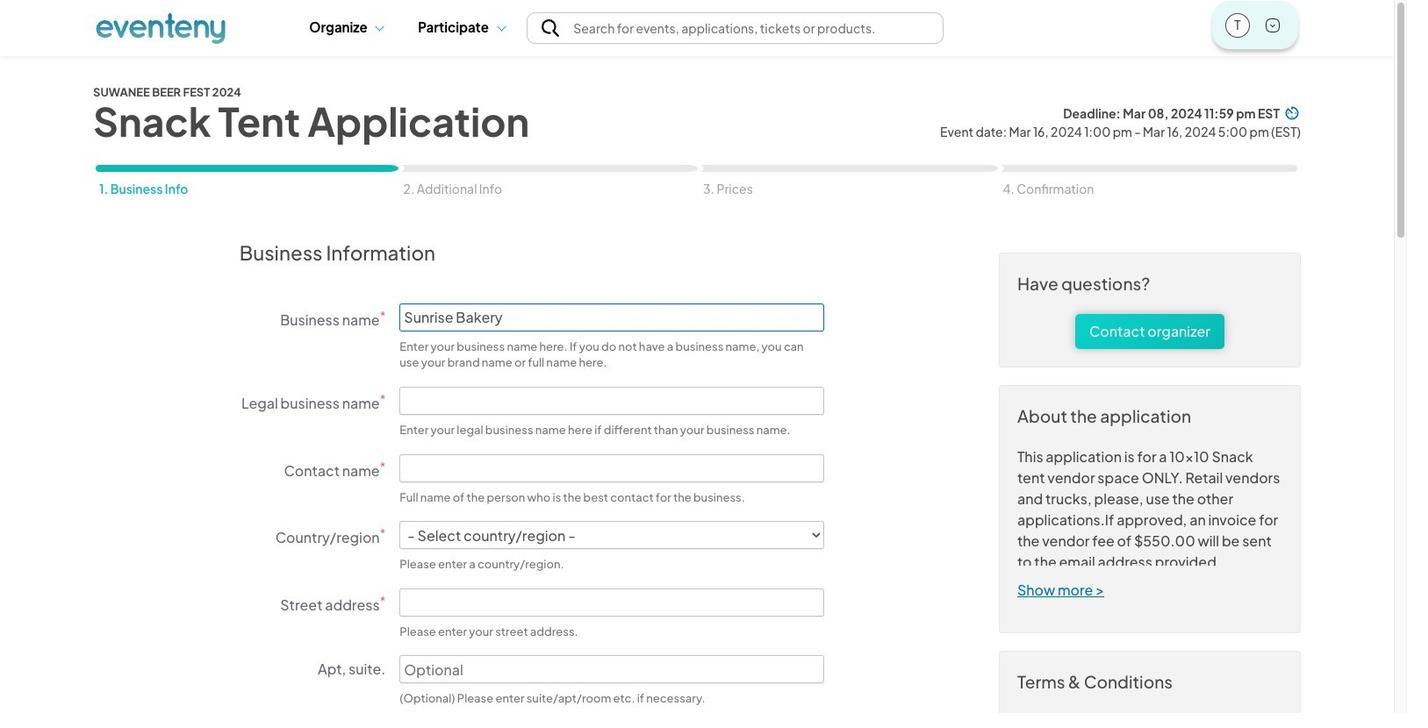 Task type: describe. For each thing, give the bounding box(es) containing it.
tara element
[[1227, 14, 1249, 35]]

Optional text field
[[400, 656, 825, 684]]

eventeny logo image
[[96, 12, 226, 44]]



Task type: locate. For each thing, give the bounding box(es) containing it.
None text field
[[400, 387, 825, 415]]

search image
[[541, 19, 559, 37]]

main element
[[96, 0, 1299, 55]]

None text field
[[400, 304, 825, 332], [400, 454, 825, 483], [400, 589, 825, 617], [400, 304, 825, 332], [400, 454, 825, 483], [400, 589, 825, 617]]



